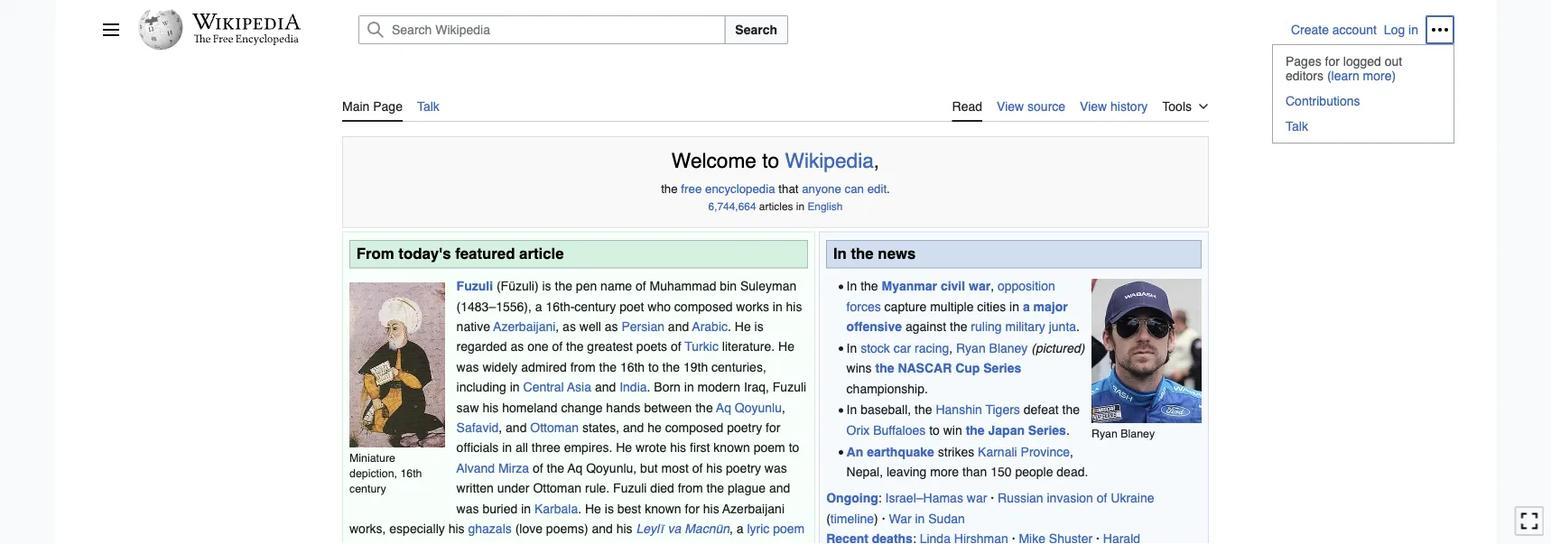 Task type: describe. For each thing, give the bounding box(es) containing it.
racing
[[915, 341, 949, 355]]

karnali
[[978, 445, 1017, 459]]

his down best
[[616, 522, 633, 536]]

anyone
[[802, 182, 841, 195]]

of down first
[[692, 461, 703, 475]]

in the news
[[833, 245, 916, 263]]

mirza
[[498, 461, 529, 475]]

the inside ) is the pen name of muhammad bin suleyman (1483–1556), a 16th-century poet who composed works in his native
[[555, 279, 572, 293]]

aq inside "of the aq qoyunlu, but most of his poetry was written under ottoman rule. fuzuli died from the plague and was buried in"
[[567, 461, 583, 475]]

aq qoyunlu , safavid , and ottoman
[[456, 400, 785, 435]]

that
[[779, 182, 799, 195]]

literature.
[[722, 340, 775, 354]]

and inside "of the aq qoyunlu, but most of his poetry was written under ottoman rule. fuzuli died from the plague and was buried in"
[[769, 481, 790, 496]]

. inside . he is regarded as one of the greatest poets of
[[728, 319, 731, 334]]

defeat
[[1024, 403, 1059, 417]]

tigers
[[986, 403, 1020, 417]]

the inside the free encyclopedia that anyone can edit . 6,744,664 articles in english
[[661, 182, 678, 195]]

, nepal, leaving more than 150 people dead.
[[846, 445, 1088, 479]]

he for literature. he was widely admired from the 16th to the 19th centuries, including in
[[778, 340, 794, 354]]

central
[[523, 380, 564, 394]]

is for azerbaijani
[[605, 501, 614, 516]]

literature. he was widely admired from the 16th to the 19th centuries, including in
[[456, 340, 794, 394]]

and right poems)
[[592, 522, 613, 536]]

0 vertical spatial war
[[969, 279, 991, 293]]

modern
[[697, 380, 740, 394]]

aq qoyunlu link
[[716, 400, 782, 415]]

people
[[1015, 465, 1053, 479]]

. inside . born in modern iraq, fuzuli saw his homeland change hands between the
[[647, 380, 650, 394]]

of inside ) is the pen name of muhammad bin suleyman (1483–1556), a 16th-century poet who composed works in his native
[[636, 279, 646, 293]]

free
[[681, 182, 702, 195]]

in for in the news
[[833, 245, 847, 263]]

forces
[[846, 299, 881, 314]]

in inside ) is the pen name of muhammad bin suleyman (1483–1556), a 16th-century poet who composed works in his native
[[773, 299, 782, 314]]

plague
[[728, 481, 766, 496]]

. inside the free encyclopedia that anyone can edit . 6,744,664 articles in english
[[887, 182, 890, 195]]

lyric
[[747, 522, 770, 536]]

page
[[373, 99, 403, 114]]

israel–hamas war
[[885, 491, 987, 506]]

arabic link
[[692, 319, 728, 334]]

an earthquake strikes karnali province
[[846, 445, 1070, 459]]

. inside in stock car racing , ryan blaney (pictured) wins the nascar cup series championship. in baseball, the hanshin tigers defeat the orix buffaloes to win the japan series .
[[1066, 423, 1070, 437]]

military
[[1005, 319, 1045, 334]]

in the myanmar civil war ,
[[846, 279, 998, 293]]

personal tools navigation
[[1272, 15, 1454, 144]]

and down who
[[668, 319, 689, 334]]

füzuli
[[501, 279, 534, 293]]

wins
[[846, 361, 872, 376]]

in for in stock car racing , ryan blaney (pictured) wins the nascar cup series championship. in baseball, the hanshin tigers defeat the orix buffaloes to win the japan series .
[[846, 341, 857, 355]]

, inside in stock car racing , ryan blaney (pictured) wins the nascar cup series championship. in baseball, the hanshin tigers defeat the orix buffaloes to win the japan series .
[[949, 341, 953, 355]]

the inside . born in modern iraq, fuzuli saw his homeland change hands between the
[[695, 400, 713, 415]]

azerbaijani link
[[493, 319, 556, 334]]

view for view source
[[997, 99, 1024, 114]]

more inside , nepal, leaving more than 150 people dead.
[[930, 465, 959, 479]]

6,744,664 link
[[708, 201, 756, 213]]

century inside ) is the pen name of muhammad bin suleyman (1483–1556), a 16th-century poet who composed works in his native
[[575, 299, 616, 314]]

ryan inside in stock car racing , ryan blaney (pictured) wins the nascar cup series championship. in baseball, the hanshin tigers defeat the orix buffaloes to win the japan series .
[[956, 341, 986, 355]]

is for the
[[754, 319, 764, 334]]

died
[[650, 481, 674, 496]]

best
[[617, 501, 641, 516]]

in inside literature. he was widely admired from the 16th to the 19th centuries, including in
[[510, 380, 520, 394]]

. up (pictured)
[[1076, 319, 1080, 334]]

the up buffaloes
[[915, 403, 932, 417]]

his left ghazals
[[448, 522, 465, 536]]

states,
[[582, 420, 619, 435]]

cup
[[955, 361, 980, 376]]

works,
[[349, 522, 386, 536]]

1 horizontal spatial blaney
[[1121, 427, 1155, 440]]

ryan blaney in may 2023 image
[[1092, 279, 1202, 423]]

view history
[[1080, 99, 1148, 114]]

israel–hamas war link
[[885, 491, 987, 506]]

out
[[1385, 54, 1402, 69]]

for inside pages for logged out editors
[[1325, 54, 1340, 69]]

hands
[[606, 400, 641, 415]]

his inside "of the aq qoyunlu, but most of his poetry was written under ottoman rule. fuzuli died from the plague and was buried in"
[[706, 461, 722, 475]]

ottoman inside aq qoyunlu , safavid , and ottoman
[[530, 420, 579, 435]]

capture multiple cities in
[[881, 299, 1023, 314]]

centuries,
[[711, 360, 766, 374]]

century inside miniature depiction, 16th century
[[349, 483, 386, 496]]

offensive
[[846, 319, 902, 334]]

0 horizontal spatial azerbaijani
[[493, 319, 556, 334]]

editors
[[1286, 69, 1324, 83]]

1 vertical spatial ryan
[[1092, 427, 1118, 440]]

stock car racing link
[[861, 341, 949, 355]]

1 vertical spatial war
[[967, 491, 987, 506]]

. inside . he is best known for his azerbaijani works, especially his
[[578, 501, 582, 516]]

the up championship.
[[875, 361, 894, 376]]

for for . he is best known for his azerbaijani works, especially his
[[685, 501, 700, 516]]

ghazals
[[468, 522, 512, 536]]

search
[[735, 23, 777, 37]]

invasion
[[1047, 491, 1093, 506]]

miniature depiction, 16th century image
[[349, 283, 445, 448]]

hanshin
[[936, 403, 982, 417]]

from inside literature. he was widely admired from the 16th to the 19th centuries, including in
[[570, 360, 596, 374]]

)
[[534, 279, 539, 293]]

in inside "of the aq qoyunlu, but most of his poetry was written under ottoman rule. fuzuli died from the plague and was buried in"
[[521, 501, 531, 516]]

view source
[[997, 99, 1065, 114]]

) is the pen name of muhammad bin suleyman (1483–1556), a 16th-century poet who composed works in his native
[[456, 279, 802, 334]]

ottoman inside "of the aq qoyunlu, but most of his poetry was written under ottoman rule. fuzuli died from the plague and was buried in"
[[533, 481, 582, 496]]

main page link
[[342, 89, 403, 122]]

blaney inside in stock car racing , ryan blaney (pictured) wins the nascar cup series championship. in baseball, the hanshin tigers defeat the orix buffaloes to win the japan series .
[[989, 341, 1028, 355]]

to up that
[[762, 149, 779, 172]]

article
[[519, 245, 564, 263]]

buffaloes
[[873, 423, 926, 437]]

wrote
[[636, 441, 667, 455]]

ottoman link
[[530, 420, 579, 435]]

born
[[654, 380, 681, 394]]

province
[[1021, 445, 1070, 459]]

log in link
[[1384, 23, 1418, 37]]

india
[[619, 380, 647, 394]]

for for states, and he composed poetry for officials in all three empires. he wrote his first known poem to alvand mirza
[[766, 420, 780, 435]]

he inside states, and he composed poetry for officials in all three empires. he wrote his first known poem to alvand mirza
[[616, 441, 632, 455]]

dead.
[[1057, 465, 1088, 479]]

change
[[561, 400, 603, 415]]

as for persian
[[605, 319, 618, 334]]

the japan series link
[[966, 423, 1066, 437]]

and inside aq qoyunlu , safavid , and ottoman
[[506, 420, 527, 435]]

all
[[515, 441, 528, 455]]

, inside , nepal, leaving more than 150 people dead.
[[1070, 445, 1073, 459]]

the up born
[[662, 360, 680, 374]]

the down greatest
[[599, 360, 617, 374]]

an
[[846, 445, 863, 459]]

encyclopedia link
[[705, 182, 775, 195]]

in up ruling military junta "link"
[[1009, 299, 1019, 314]]

fullscreen image
[[1520, 512, 1538, 530]]

of down three
[[533, 461, 543, 475]]

wikipedia link
[[785, 149, 874, 172]]

persian
[[622, 319, 664, 334]]

the free encyclopedia that anyone can edit . 6,744,664 articles in english
[[661, 182, 890, 213]]

karbala
[[534, 501, 578, 516]]

more inside 'personal tools' navigation
[[1363, 69, 1392, 83]]

poet
[[619, 299, 644, 314]]

opposition forces
[[846, 279, 1055, 314]]

learn more link
[[1327, 69, 1396, 83]]

main page
[[342, 99, 403, 114]]

encyclopedia
[[705, 182, 775, 195]]

safavid
[[456, 420, 499, 435]]

news
[[878, 245, 916, 263]]

from
[[356, 245, 394, 263]]

1 vertical spatial poem
[[773, 522, 805, 536]]

2 vertical spatial was
[[456, 501, 479, 516]]

asia
[[567, 380, 591, 394]]

(
[[496, 279, 501, 293]]

well
[[579, 319, 601, 334]]

russian invasion of ukraine timeline
[[830, 491, 1154, 526]]

his up 'macnūn'
[[703, 501, 719, 516]]

anyone can edit link
[[802, 182, 887, 195]]

iraq,
[[744, 380, 769, 394]]

talk for main page
[[417, 99, 440, 114]]

name
[[600, 279, 632, 293]]

view history link
[[1080, 89, 1148, 120]]

saw
[[456, 400, 479, 415]]

1 vertical spatial series
[[1028, 423, 1066, 437]]



Task type: locate. For each thing, give the bounding box(es) containing it.
a down opposition
[[1023, 299, 1030, 314]]

featured
[[455, 245, 515, 263]]

a down )
[[535, 299, 542, 314]]

150
[[991, 465, 1012, 479]]

0 vertical spatial was
[[456, 360, 479, 374]]

0 horizontal spatial for
[[685, 501, 700, 516]]

series down ryan blaney link
[[983, 361, 1021, 376]]

menu image
[[102, 21, 120, 39]]

the left news
[[851, 245, 874, 263]]

azerbaijani up one
[[493, 319, 556, 334]]

war down than
[[967, 491, 987, 506]]

1 horizontal spatial a
[[737, 522, 744, 536]]

his inside . born in modern iraq, fuzuli saw his homeland change hands between the
[[482, 400, 499, 415]]

century down depiction,
[[349, 483, 386, 496]]

buried
[[482, 501, 518, 516]]

fuzuli inside "of the aq qoyunlu, but most of his poetry was written under ottoman rule. fuzuli died from the plague and was buried in"
[[613, 481, 647, 496]]

to inside states, and he composed poetry for officials in all three empires. he wrote his first known poem to alvand mirza
[[789, 441, 799, 455]]

win
[[943, 423, 962, 437]]

tools
[[1162, 99, 1192, 114]]

2 horizontal spatial fuzuli
[[773, 380, 806, 394]]

timeline
[[830, 511, 874, 526]]

of inside 'russian invasion of ukraine timeline'
[[1097, 491, 1107, 506]]

0 horizontal spatial from
[[570, 360, 596, 374]]

is inside . he is regarded as one of the greatest poets of
[[754, 319, 764, 334]]

fuzuli right iraq,
[[773, 380, 806, 394]]

the down 'multiple'
[[950, 319, 967, 334]]

the up the 16th-
[[555, 279, 572, 293]]

talk down the contributions
[[1286, 119, 1308, 134]]

1 vertical spatial blaney
[[1121, 427, 1155, 440]]

as inside . he is regarded as one of the greatest poets of
[[511, 340, 524, 354]]

nepal,
[[846, 465, 883, 479]]

0 vertical spatial azerbaijani
[[493, 319, 556, 334]]

wikipedia
[[785, 149, 874, 172]]

is down works
[[754, 319, 764, 334]]

read
[[952, 99, 982, 114]]

0 vertical spatial blaney
[[989, 341, 1028, 355]]

main
[[342, 99, 370, 114]]

is inside ) is the pen name of muhammad bin suleyman (1483–1556), a 16th-century poet who composed works in his native
[[542, 279, 551, 293]]

. left born
[[647, 380, 650, 394]]

1 horizontal spatial ryan
[[1092, 427, 1118, 440]]

talk right the page
[[417, 99, 440, 114]]

16th inside miniature depiction, 16th century
[[400, 467, 422, 480]]

aq down modern
[[716, 400, 731, 415]]

0 horizontal spatial a
[[535, 299, 542, 314]]

poem right lyric
[[773, 522, 805, 536]]

1 horizontal spatial known
[[714, 441, 750, 455]]

known down died at the left of the page
[[645, 501, 681, 516]]

create
[[1291, 23, 1329, 37]]

in inside states, and he composed poetry for officials in all three empires. he wrote his first known poem to alvand mirza
[[502, 441, 512, 455]]

view source link
[[997, 89, 1065, 120]]

0 horizontal spatial fuzuli
[[456, 279, 493, 293]]

0 horizontal spatial known
[[645, 501, 681, 516]]

1 vertical spatial was
[[765, 461, 787, 475]]

talk link inside 'personal tools' navigation
[[1273, 114, 1454, 139]]

war
[[889, 511, 911, 526]]

ottoman
[[530, 420, 579, 435], [533, 481, 582, 496]]

composed up first
[[665, 420, 723, 435]]

:
[[878, 491, 882, 506]]

to inside literature. he was widely admired from the 16th to the 19th centuries, including in
[[648, 360, 659, 374]]

contributions link
[[1273, 88, 1454, 114]]

0 horizontal spatial talk link
[[417, 89, 440, 120]]

2 view from the left
[[1080, 99, 1107, 114]]

fuzuli inside . born in modern iraq, fuzuli saw his homeland change hands between the
[[773, 380, 806, 394]]

poetry down aq qoyunlu link
[[727, 420, 762, 435]]

0 horizontal spatial ryan
[[956, 341, 986, 355]]

Search Wikipedia search field
[[358, 15, 725, 44]]

fuzuli up best
[[613, 481, 647, 496]]

ryan up cup
[[956, 341, 986, 355]]

is inside . he is best known for his azerbaijani works, especially his
[[605, 501, 614, 516]]

india link
[[619, 380, 647, 394]]

1 horizontal spatial for
[[766, 420, 780, 435]]

for right pages
[[1325, 54, 1340, 69]]

1 vertical spatial composed
[[665, 420, 723, 435]]

. up poems)
[[578, 501, 582, 516]]

0 horizontal spatial as
[[511, 340, 524, 354]]

16th right depiction,
[[400, 467, 422, 480]]

1 vertical spatial known
[[645, 501, 681, 516]]

the down three
[[547, 461, 564, 475]]

the down well
[[566, 340, 584, 354]]

2 vertical spatial fuzuli
[[613, 481, 647, 496]]

1 vertical spatial aq
[[567, 461, 583, 475]]

composed up arabic link
[[674, 299, 733, 314]]

1 horizontal spatial series
[[1028, 423, 1066, 437]]

his inside states, and he composed poetry for officials in all three empires. he wrote his first known poem to alvand mirza
[[670, 441, 686, 455]]

fuzuli
[[456, 279, 493, 293], [773, 380, 806, 394], [613, 481, 647, 496]]

pen
[[576, 279, 597, 293]]

1 horizontal spatial view
[[1080, 99, 1107, 114]]

depiction,
[[349, 467, 397, 480]]

welcome
[[672, 149, 757, 172]]

. up province
[[1066, 423, 1070, 437]]

0 horizontal spatial blaney
[[989, 341, 1028, 355]]

pages for logged out editors
[[1286, 54, 1402, 83]]

in inside the free encyclopedia that anyone can edit . 6,744,664 articles in english
[[796, 201, 804, 213]]

blaney up ukraine
[[1121, 427, 1155, 440]]

and left he
[[623, 420, 644, 435]]

poem down qoyunlu
[[754, 441, 785, 455]]

most
[[661, 461, 689, 475]]

his down including at the left of page
[[482, 400, 499, 415]]

1 horizontal spatial 16th
[[620, 360, 645, 374]]

in up wins
[[846, 341, 857, 355]]

was down written
[[456, 501, 479, 516]]

he inside . he is regarded as one of the greatest poets of
[[735, 319, 751, 334]]

poems)
[[546, 522, 588, 536]]

talk link right the page
[[417, 89, 440, 120]]

as left one
[[511, 340, 524, 354]]

1 vertical spatial from
[[678, 481, 703, 496]]

the left plague
[[707, 481, 724, 496]]

0 vertical spatial ottoman
[[530, 420, 579, 435]]

alvand mirza link
[[456, 461, 529, 475]]

blaney
[[989, 341, 1028, 355], [1121, 427, 1155, 440]]

0 vertical spatial talk
[[417, 99, 440, 114]]

the up forces
[[861, 279, 878, 293]]

in inside . born in modern iraq, fuzuli saw his homeland change hands between the
[[684, 380, 694, 394]]

1 horizontal spatial century
[[575, 299, 616, 314]]

he right 'literature.' on the bottom of the page
[[778, 340, 794, 354]]

known right first
[[714, 441, 750, 455]]

read link
[[952, 89, 982, 122]]

1 vertical spatial 16th
[[400, 467, 422, 480]]

a inside a major offensive
[[1023, 299, 1030, 314]]

1 horizontal spatial as
[[563, 319, 576, 334]]

main content
[[335, 81, 1216, 544]]

in down english at the right top of the page
[[833, 245, 847, 263]]

he inside literature. he was widely admired from the 16th to the 19th centuries, including in
[[778, 340, 794, 354]]

cities
[[977, 299, 1006, 314]]

1 vertical spatial fuzuli
[[773, 380, 806, 394]]

2 vertical spatial is
[[605, 501, 614, 516]]

0 horizontal spatial century
[[349, 483, 386, 496]]

0 vertical spatial poetry
[[727, 420, 762, 435]]

ryan blaney
[[1092, 427, 1155, 440]]

0 horizontal spatial is
[[542, 279, 551, 293]]

first
[[690, 441, 710, 455]]

his down first
[[706, 461, 722, 475]]

2 horizontal spatial for
[[1325, 54, 1340, 69]]

1 horizontal spatial from
[[678, 481, 703, 496]]

talk for contributions
[[1286, 119, 1308, 134]]

1 vertical spatial more
[[930, 465, 959, 479]]

poetry inside "of the aq qoyunlu, but most of his poetry was written under ottoman rule. fuzuli died from the plague and was buried in"
[[726, 461, 761, 475]]

wikipedia image
[[192, 14, 301, 30]]

he for . he is regarded as one of the greatest poets of
[[735, 319, 751, 334]]

talk link for main page
[[417, 89, 440, 120]]

in for in the myanmar civil war ,
[[846, 279, 857, 293]]

ryan up ukraine
[[1092, 427, 1118, 440]]

1 horizontal spatial is
[[605, 501, 614, 516]]

strikes
[[938, 445, 974, 459]]

junta
[[1049, 319, 1076, 334]]

sudan
[[928, 511, 965, 526]]

0 horizontal spatial aq
[[567, 461, 583, 475]]

history
[[1111, 99, 1148, 114]]

is left best
[[605, 501, 614, 516]]

who
[[648, 299, 671, 314]]

poem inside states, and he composed poetry for officials in all three empires. he wrote his first known poem to alvand mirza
[[754, 441, 785, 455]]

0 vertical spatial ryan
[[956, 341, 986, 355]]

his inside ) is the pen name of muhammad bin suleyman (1483–1556), a 16th-century poet who composed works in his native
[[786, 299, 802, 314]]

1 horizontal spatial more
[[1363, 69, 1392, 83]]

the free encyclopedia image
[[194, 34, 299, 46]]

for inside . he is best known for his azerbaijani works, especially his
[[685, 501, 700, 516]]

he inside . he is best known for his azerbaijani works, especially his
[[585, 501, 601, 516]]

aq down empires.
[[567, 461, 583, 475]]

ruling military junta link
[[971, 319, 1076, 334]]

he for . he is best known for his azerbaijani works, especially his
[[585, 501, 601, 516]]

is
[[542, 279, 551, 293], [754, 319, 764, 334], [605, 501, 614, 516]]

16th up india link
[[620, 360, 645, 374]]

persian link
[[622, 319, 664, 334]]

century up well
[[575, 299, 616, 314]]

arabic
[[692, 319, 728, 334]]

1 horizontal spatial aq
[[716, 400, 731, 415]]

the inside . he is regarded as one of the greatest poets of
[[566, 340, 584, 354]]

of up poet on the bottom left
[[636, 279, 646, 293]]

known inside states, and he composed poetry for officials in all three empires. he wrote his first known poem to alvand mirza
[[714, 441, 750, 455]]

the right defeat at the right
[[1062, 403, 1080, 417]]

1 horizontal spatial talk
[[1286, 119, 1308, 134]]

war up cities
[[969, 279, 991, 293]]

1 horizontal spatial fuzuli
[[613, 481, 647, 496]]

1 vertical spatial azerbaijani
[[722, 501, 785, 516]]

a inside ) is the pen name of muhammad bin suleyman (1483–1556), a 16th-century poet who composed works in his native
[[535, 299, 542, 314]]

leylī
[[636, 522, 664, 536]]

azerbaijani inside . he is best known for his azerbaijani works, especially his
[[722, 501, 785, 516]]

1 view from the left
[[997, 99, 1024, 114]]

than
[[962, 465, 987, 479]]

1 horizontal spatial talk link
[[1273, 114, 1454, 139]]

0 vertical spatial composed
[[674, 299, 733, 314]]

source
[[1027, 99, 1065, 114]]

. he is regarded as one of the greatest poets of
[[456, 319, 764, 354]]

as left well
[[563, 319, 576, 334]]

a left lyric
[[737, 522, 744, 536]]

0 vertical spatial series
[[983, 361, 1021, 376]]

and inside states, and he composed poetry for officials in all three empires. he wrote his first known poem to alvand mirza
[[623, 420, 644, 435]]

main content containing welcome to
[[335, 81, 1216, 544]]

for down qoyunlu
[[766, 420, 780, 435]]

view left source
[[997, 99, 1024, 114]]

from up the central asia and india on the bottom left
[[570, 360, 596, 374]]

from inside "of the aq qoyunlu, but most of his poetry was written under ottoman rule. fuzuli died from the plague and was buried in"
[[678, 481, 703, 496]]

karbala link
[[534, 501, 578, 516]]

of right one
[[552, 340, 563, 354]]

to down poets
[[648, 360, 659, 374]]

ottoman up the karbala
[[533, 481, 582, 496]]

to inside in stock car racing , ryan blaney (pictured) wins the nascar cup series championship. in baseball, the hanshin tigers defeat the orix buffaloes to win the japan series .
[[929, 423, 940, 437]]

ukraine
[[1111, 491, 1154, 506]]

ruling
[[971, 319, 1002, 334]]

16th-
[[546, 299, 575, 314]]

ellipsis image
[[1431, 21, 1449, 39]]

view for view history
[[1080, 99, 1107, 114]]

and right 'asia'
[[595, 380, 616, 394]]

series down defeat at the right
[[1028, 423, 1066, 437]]

empires.
[[564, 441, 612, 455]]

known inside . he is best known for his azerbaijani works, especially his
[[645, 501, 681, 516]]

his down suleyman on the bottom
[[786, 299, 802, 314]]

poetry up plague
[[726, 461, 761, 475]]

rule.
[[585, 481, 610, 496]]

1 horizontal spatial azerbaijani
[[722, 501, 785, 516]]

view left history
[[1080, 99, 1107, 114]]

0 vertical spatial aq
[[716, 400, 731, 415]]

poets
[[636, 340, 667, 354]]

the down modern
[[695, 400, 713, 415]]

for inside states, and he composed poetry for officials in all three empires. he wrote his first known poem to alvand mirza
[[766, 420, 780, 435]]

aq inside aq qoyunlu , safavid , and ottoman
[[716, 400, 731, 415]]

Search search field
[[337, 15, 1291, 44]]

0 vertical spatial more
[[1363, 69, 1392, 83]]

capture
[[884, 299, 927, 314]]

in up forces
[[846, 279, 857, 293]]

0 vertical spatial poem
[[754, 441, 785, 455]]

1 vertical spatial is
[[754, 319, 764, 334]]

in up (love
[[521, 501, 531, 516]]

2 horizontal spatial as
[[605, 319, 618, 334]]

(pictured)
[[1031, 341, 1085, 355]]

account
[[1332, 23, 1377, 37]]

16th inside literature. he was widely admired from the 16th to the 19th centuries, including in
[[620, 360, 645, 374]]

talk
[[417, 99, 440, 114], [1286, 119, 1308, 134]]

(love
[[515, 522, 543, 536]]

composed inside ) is the pen name of muhammad bin suleyman (1483–1556), a 16th-century poet who composed works in his native
[[674, 299, 733, 314]]

qoyunlu,
[[586, 461, 637, 475]]

he down rule.
[[585, 501, 601, 516]]

2 horizontal spatial is
[[754, 319, 764, 334]]

a major offensive
[[846, 299, 1068, 334]]

in down widely
[[510, 380, 520, 394]]

2 vertical spatial for
[[685, 501, 700, 516]]

as for one
[[511, 340, 524, 354]]

for
[[1325, 54, 1340, 69], [766, 420, 780, 435], [685, 501, 700, 516]]

was inside literature. he was widely admired from the 16th to the 19th centuries, including in
[[456, 360, 479, 374]]

of
[[636, 279, 646, 293], [552, 340, 563, 354], [671, 340, 681, 354], [533, 461, 543, 475], [692, 461, 703, 475], [1097, 491, 1107, 506]]

azerbaijani up lyric
[[722, 501, 785, 516]]

from
[[570, 360, 596, 374], [678, 481, 703, 496]]

ottoman up three
[[530, 420, 579, 435]]

he up 'literature.' on the bottom of the page
[[735, 319, 751, 334]]

0 vertical spatial century
[[575, 299, 616, 314]]

russian invasion of ukraine link
[[998, 491, 1154, 506]]

in up orix
[[846, 403, 857, 417]]

1 vertical spatial ottoman
[[533, 481, 582, 496]]

of right poets
[[671, 340, 681, 354]]

century
[[575, 299, 616, 314], [349, 483, 386, 496]]

in down 19th on the bottom of page
[[684, 380, 694, 394]]

central asia link
[[523, 380, 591, 394]]

car
[[894, 341, 911, 355]]

is right )
[[542, 279, 551, 293]]

homeland
[[502, 400, 558, 415]]

poetry inside states, and he composed poetry for officials in all three empires. he wrote his first known poem to alvand mirza
[[727, 420, 762, 435]]

0 vertical spatial known
[[714, 441, 750, 455]]

composed inside states, and he composed poetry for officials in all three empires. he wrote his first known poem to alvand mirza
[[665, 420, 723, 435]]

was up including at the left of page
[[456, 360, 479, 374]]

a major offensive link
[[846, 299, 1068, 334]]

0 vertical spatial from
[[570, 360, 596, 374]]

stock
[[861, 341, 890, 355]]

. right can
[[887, 182, 890, 195]]

in inside 'personal tools' navigation
[[1408, 23, 1418, 37]]

can
[[845, 182, 864, 195]]

native
[[456, 319, 490, 334]]

the left the free
[[661, 182, 678, 195]]

he
[[735, 319, 751, 334], [778, 340, 794, 354], [616, 441, 632, 455], [585, 501, 601, 516]]

muhammad
[[650, 279, 716, 293]]

myanmar civil war link
[[882, 279, 991, 293]]

orix
[[846, 423, 870, 437]]

as up greatest
[[605, 319, 618, 334]]

0 vertical spatial is
[[542, 279, 551, 293]]

fuzuli left (
[[456, 279, 493, 293]]

blaney down ruling military junta "link"
[[989, 341, 1028, 355]]

to left an
[[789, 441, 799, 455]]

. up 'literature.' on the bottom of the page
[[728, 319, 731, 334]]

fuzuli ( füzuli
[[456, 279, 534, 293]]

0 vertical spatial 16th
[[620, 360, 645, 374]]

0 vertical spatial fuzuli
[[456, 279, 493, 293]]

talk link for contributions
[[1273, 114, 1454, 139]]

1 vertical spatial poetry
[[726, 461, 761, 475]]

his up most
[[670, 441, 686, 455]]

was up plague
[[765, 461, 787, 475]]

multiple
[[930, 299, 974, 314]]

in left all
[[502, 441, 512, 455]]

1 vertical spatial talk
[[1286, 119, 1308, 134]]

0 horizontal spatial talk
[[417, 99, 440, 114]]

1 vertical spatial for
[[766, 420, 780, 435]]

talk inside 'personal tools' navigation
[[1286, 119, 1308, 134]]

lyric poem link
[[747, 522, 805, 536]]

0 horizontal spatial 16th
[[400, 467, 422, 480]]

free link
[[681, 182, 702, 195]]

central asia and india
[[523, 380, 647, 394]]

0 horizontal spatial series
[[983, 361, 1021, 376]]

ryan blaney link
[[956, 341, 1028, 355]]

0 horizontal spatial view
[[997, 99, 1024, 114]]

1 vertical spatial century
[[349, 483, 386, 496]]

0 horizontal spatial more
[[930, 465, 959, 479]]

0 vertical spatial for
[[1325, 54, 1340, 69]]

in right war
[[915, 511, 925, 526]]

in right log
[[1408, 23, 1418, 37]]

to left win
[[929, 423, 940, 437]]

the down hanshin tigers link
[[966, 423, 985, 437]]

2 horizontal spatial a
[[1023, 299, 1030, 314]]

create account link
[[1291, 23, 1377, 37]]

view inside 'link'
[[1080, 99, 1107, 114]]



Task type: vqa. For each thing, say whether or not it's contained in the screenshot.
the (love
yes



